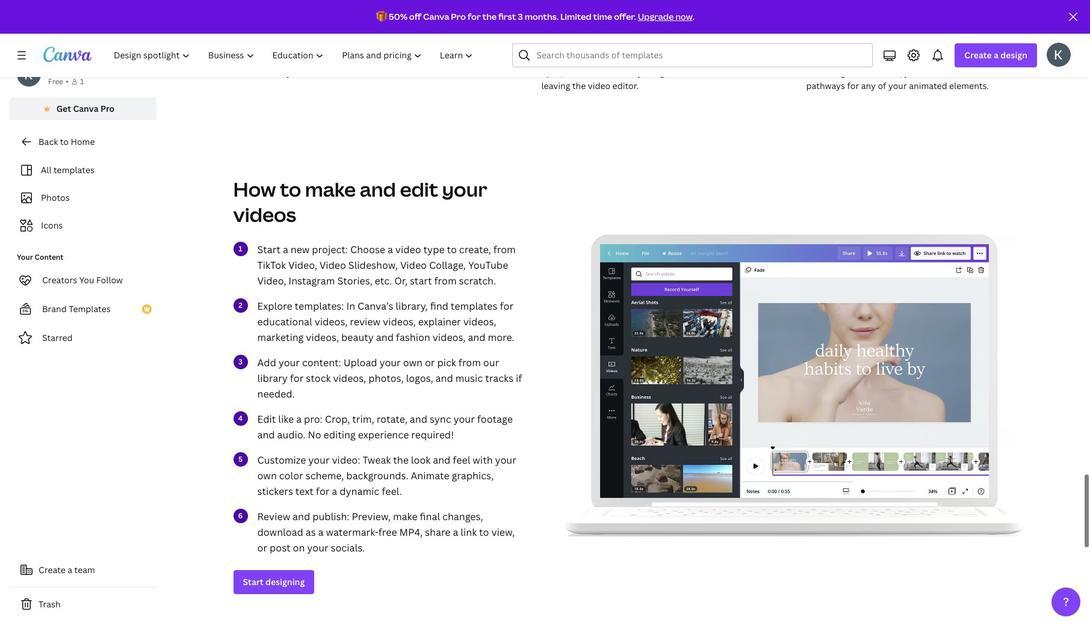Task type: vqa. For each thing, say whether or not it's contained in the screenshot.
link
yes



Task type: describe. For each thing, give the bounding box(es) containing it.
by
[[998, 53, 1008, 65]]

how to make and edit your videos
[[233, 176, 487, 227]]

create for design
[[965, 49, 992, 61]]

beat sync link
[[542, 53, 734, 78]]

a inside button
[[68, 565, 72, 576]]

from inside add your content: upload your own or pick from our library for stock videos, photos, logos, and music tracks if needed.
[[459, 356, 481, 370]]

videos inside the how to make and edit your videos
[[233, 202, 296, 227]]

own inside add your content: upload your own or pick from our library for stock videos, photos, logos, and music tracks if needed.
[[403, 356, 423, 370]]

customize your video: tweak the look and feel with your own color scheme, backgrounds. animate graphics, stickers text for a dynamic feel.
[[257, 454, 516, 498]]

design
[[1001, 49, 1028, 61]]

find
[[430, 300, 448, 313]]

1 video from the left
[[320, 259, 346, 272]]

a right as
[[318, 526, 324, 539]]

captions automatically generate accessibility captions for any video. no additional software needed.
[[277, 36, 475, 78]]

and inside add your content: upload your own or pick from our library for stock videos, photos, logos, and music tracks if needed.
[[436, 372, 453, 385]]

beauty
[[341, 331, 374, 344]]

required!
[[411, 429, 454, 442]]

limited
[[560, 11, 592, 22]]

captions
[[425, 53, 461, 65]]

brand
[[42, 303, 67, 315]]

youtube
[[468, 259, 508, 272]]

music inside add your content: upload your own or pick from our library for stock videos, photos, logos, and music tracks if needed.
[[456, 372, 483, 385]]

free •
[[48, 76, 69, 87]]

back
[[39, 136, 58, 148]]

off
[[409, 11, 422, 22]]

0 vertical spatial with
[[696, 53, 714, 65]]

a right choose
[[388, 243, 393, 256]]

time
[[593, 11, 612, 22]]

and left more.
[[468, 331, 486, 344]]

watermark-
[[326, 526, 379, 539]]

50%
[[389, 11, 408, 22]]

post
[[270, 542, 291, 555]]

your content
[[17, 252, 63, 262]]

brand templates
[[42, 303, 111, 315]]

and inside customize your video: tweak the look and feel with your own color scheme, backgrounds. animate graphics, stickers text for a dynamic feel.
[[433, 454, 451, 467]]

edit like a pro: crop, trim, rotate, and sync your footage and audio. no editing experience required!
[[257, 413, 513, 442]]

videos, up content:
[[306, 331, 339, 344]]

tiktok
[[257, 259, 286, 272]]

a inside customize your video: tweak the look and feel with your own color scheme, backgrounds. animate graphics, stickers text for a dynamic feel.
[[332, 485, 337, 498]]

of
[[878, 80, 886, 91]]

audio
[[609, 67, 632, 78]]

brand templates link
[[10, 297, 157, 321]]

share
[[425, 526, 451, 539]]

any inside captions automatically generate accessibility captions for any video. no additional software needed.
[[277, 67, 291, 78]]

sync
[[430, 413, 451, 426]]

1 horizontal spatial video,
[[288, 259, 317, 272]]

start a new project: choose a video type to create, from tiktok video, video slideshow, video collage, youtube video, instagram stories, etc. or, start from scratch.
[[257, 243, 516, 288]]

as
[[306, 526, 316, 539]]

fashion
[[396, 331, 430, 344]]

you
[[905, 67, 920, 78]]

sync inside beat sync
[[542, 67, 561, 78]]

captions image
[[228, 36, 267, 75]]

the inside customize your video: tweak the look and feel with your own color scheme, backgrounds. animate graphics, stickers text for a dynamic feel.
[[393, 454, 409, 467]]

and down edit
[[257, 429, 275, 442]]

add
[[257, 356, 276, 370]]

create a design button
[[955, 43, 1037, 67]]

for inside add your content: upload your own or pick from our library for stock videos, photos, logos, and music tracks if needed.
[[290, 372, 304, 385]]

feel
[[453, 454, 470, 467]]

and inside the how to make and edit your videos
[[360, 176, 396, 202]]

for inside create an animation create and control how your animations move. by recording an animation, you can create custom pathways for any of your animated elements.
[[847, 80, 859, 91]]

to inside 'review and publish: preview, make final changes, download as a watermark-free mp4, share a link to view, or post on your socials.'
[[479, 526, 489, 539]]

0 vertical spatial pro
[[451, 11, 466, 22]]

the inside , our online audio syncing tool—all without leaving the video editor.
[[572, 80, 586, 91]]

creators you follow link
[[10, 269, 157, 293]]

beat sync image
[[493, 36, 532, 75]]

socials.
[[331, 542, 365, 555]]

rotate,
[[377, 413, 408, 426]]

control
[[853, 53, 883, 65]]

offer.
[[614, 11, 636, 22]]

follow
[[96, 275, 123, 286]]

back to home
[[39, 136, 95, 148]]

start for start a new project: choose a video type to create, from tiktok video, video slideshow, video collage, youtube video, instagram stories, etc. or, start from scratch.
[[257, 243, 281, 256]]

for inside explore templates: in canva's library, find templates for educational videos, review videos, explainer videos, marketing videos, beauty and fashion videos, and more.
[[500, 300, 514, 313]]

first
[[498, 11, 516, 22]]

get canva pro button
[[10, 98, 157, 120]]

and inside 'review and publish: preview, make final changes, download as a watermark-free mp4, share a link to view, or post on your socials.'
[[293, 510, 310, 524]]

0 vertical spatial an
[[844, 36, 857, 50]]

tracks
[[485, 372, 514, 385]]

your up you
[[904, 53, 922, 65]]

starred link
[[10, 326, 157, 350]]

create
[[938, 67, 964, 78]]

for left first
[[468, 11, 481, 22]]

to inside back to home "link"
[[60, 136, 69, 148]]

your inside 'review and publish: preview, make final changes, download as a watermark-free mp4, share a link to view, or post on your socials.'
[[307, 542, 328, 555]]

explore
[[257, 300, 292, 313]]

a inside dropdown button
[[994, 49, 999, 61]]

explainer
[[418, 315, 461, 329]]

for inside captions automatically generate accessibility captions for any video. no additional software needed.
[[463, 53, 475, 65]]

feel.
[[382, 485, 402, 498]]

automatically
[[277, 53, 333, 65]]

create for animation
[[806, 36, 842, 50]]

online
[[582, 67, 607, 78]]

free
[[48, 76, 63, 87]]

in
[[346, 300, 355, 313]]

type
[[424, 243, 445, 256]]

graphics,
[[452, 469, 494, 483]]

no inside captions automatically generate accessibility captions for any video. no additional software needed.
[[320, 67, 332, 78]]

creators you follow
[[42, 275, 123, 286]]

1 horizontal spatial videos
[[584, 53, 611, 65]]

stickers
[[257, 485, 293, 498]]

edit
[[400, 176, 438, 202]]

home
[[71, 136, 95, 148]]

create a team
[[39, 565, 95, 576]]

templates:
[[295, 300, 344, 313]]

publish:
[[313, 510, 350, 524]]

stock
[[306, 372, 331, 385]]

needed. inside captions automatically generate accessibility captions for any video. no additional software needed.
[[415, 67, 447, 78]]

🎁 50% off canva pro for the first 3 months. limited time offer. upgrade now .
[[376, 11, 695, 22]]

videos, down library,
[[383, 315, 416, 329]]

any inside create an animation create and control how your animations move. by recording an animation, you can create custom pathways for any of your animated elements.
[[861, 80, 876, 91]]

trim,
[[352, 413, 374, 426]]

start
[[410, 274, 432, 288]]

create for team
[[39, 565, 66, 576]]

your up scheme,
[[308, 454, 330, 467]]

a left new at the left
[[283, 243, 288, 256]]

with inside customize your video: tweak the look and feel with your own color scheme, backgrounds. animate graphics, stickers text for a dynamic feel.
[[473, 454, 493, 467]]

scheme,
[[306, 469, 344, 483]]

animation
[[860, 36, 915, 50]]

on
[[293, 542, 305, 555]]

create a team button
[[10, 559, 157, 583]]

1 vertical spatial video,
[[257, 274, 286, 288]]

our inside , our online audio syncing tool—all without leaving the video editor.
[[566, 67, 580, 78]]

icons
[[41, 220, 63, 231]]

add your content: upload your own or pick from our library for stock videos, photos, logos, and music tracks if needed.
[[257, 356, 522, 401]]

1
[[80, 76, 84, 87]]

review
[[257, 510, 290, 524]]

canva inside 'button'
[[73, 103, 99, 114]]

your down 'footage'
[[495, 454, 516, 467]]

and inside create an animation create and control how your animations move. by recording an animation, you can create custom pathways for any of your animated elements.
[[836, 53, 851, 65]]

1 vertical spatial an
[[848, 67, 857, 78]]

now
[[676, 11, 693, 22]]

video inside , our online audio syncing tool—all without leaving the video editor.
[[588, 80, 611, 91]]

review and publish: preview, make final changes, download as a watermark-free mp4, share a link to view, or post on your socials.
[[257, 510, 515, 555]]



Task type: locate. For each thing, give the bounding box(es) containing it.
edit
[[257, 413, 276, 426]]

and down "pick"
[[436, 372, 453, 385]]

video,
[[288, 259, 317, 272], [257, 274, 286, 288]]

1 horizontal spatial or
[[425, 356, 435, 370]]

2 vertical spatial sync
[[542, 67, 561, 78]]

2 vertical spatial from
[[459, 356, 481, 370]]

to inside the how to make and edit your videos
[[280, 176, 301, 202]]

0 vertical spatial music
[[624, 53, 648, 65]]

0 vertical spatial our
[[566, 67, 580, 78]]

video, down new at the left
[[288, 259, 317, 272]]

videos, up more.
[[463, 315, 496, 329]]

0 horizontal spatial needed.
[[257, 388, 295, 401]]

1 horizontal spatial the
[[483, 11, 497, 22]]

team
[[74, 565, 95, 576]]

and up animate
[[433, 454, 451, 467]]

2 vertical spatial the
[[393, 454, 409, 467]]

final
[[420, 510, 440, 524]]

our right ,
[[566, 67, 580, 78]]

own inside customize your video: tweak the look and feel with your own color scheme, backgrounds. animate graphics, stickers text for a dynamic feel.
[[257, 469, 277, 483]]

1 vertical spatial sync
[[542, 53, 561, 65]]

2 horizontal spatial the
[[572, 80, 586, 91]]

or left post
[[257, 542, 267, 555]]

photos
[[41, 192, 70, 203]]

start inside "start a new project: choose a video type to create, from tiktok video, video slideshow, video collage, youtube video, instagram stories, etc. or, start from scratch."
[[257, 243, 281, 256]]

for up more.
[[500, 300, 514, 313]]

stories,
[[337, 274, 372, 288]]

a down scheme,
[[332, 485, 337, 498]]

your right of
[[889, 80, 907, 91]]

2 beat sync from the top
[[542, 53, 734, 78]]

videos up new at the left
[[233, 202, 296, 227]]

1 vertical spatial needed.
[[257, 388, 295, 401]]

templates
[[69, 303, 111, 315]]

your right the "edit"
[[442, 176, 487, 202]]

your inside the how to make and edit your videos
[[442, 176, 487, 202]]

for inside customize your video: tweak the look and feel with your own color scheme, backgrounds. animate graphics, stickers text for a dynamic feel.
[[316, 485, 330, 498]]

1 vertical spatial or
[[257, 542, 267, 555]]

to inside "start a new project: choose a video type to create, from tiktok video, video slideshow, video collage, youtube video, instagram stories, etc. or, start from scratch."
[[447, 243, 457, 256]]

0 vertical spatial no
[[320, 67, 332, 78]]

create inside dropdown button
[[965, 49, 992, 61]]

pro right off
[[451, 11, 466, 22]]

our inside add your content: upload your own or pick from our library for stock videos, photos, logos, and music tracks if needed.
[[483, 356, 499, 370]]

make inside 'review and publish: preview, make final changes, download as a watermark-free mp4, share a link to view, or post on your socials.'
[[393, 510, 418, 524]]

templates right all
[[54, 164, 95, 176]]

a right like
[[296, 413, 302, 426]]

scratch.
[[459, 274, 496, 288]]

1 horizontal spatial from
[[459, 356, 481, 370]]

1 horizontal spatial our
[[566, 67, 580, 78]]

beat down months.
[[542, 36, 566, 50]]

how
[[885, 53, 902, 65]]

new
[[291, 243, 310, 256]]

needed. inside add your content: upload your own or pick from our library for stock videos, photos, logos, and music tracks if needed.
[[257, 388, 295, 401]]

any left video.
[[277, 67, 291, 78]]

leaving
[[542, 80, 570, 91]]

1 horizontal spatial make
[[393, 510, 418, 524]]

a
[[994, 49, 999, 61], [283, 243, 288, 256], [388, 243, 393, 256], [296, 413, 302, 426], [332, 485, 337, 498], [318, 526, 324, 539], [453, 526, 458, 539], [68, 565, 72, 576]]

start designing link
[[233, 571, 314, 595]]

or left "pick"
[[425, 356, 435, 370]]

from right "pick"
[[459, 356, 481, 370]]

create
[[806, 36, 842, 50], [965, 49, 992, 61], [806, 53, 833, 65], [39, 565, 66, 576]]

,
[[561, 67, 564, 78]]

videos up 'online'
[[584, 53, 611, 65]]

backgrounds.
[[346, 469, 409, 483]]

preview,
[[352, 510, 391, 524]]

0 vertical spatial the
[[483, 11, 497, 22]]

0 horizontal spatial with
[[473, 454, 493, 467]]

1 vertical spatial start
[[243, 577, 263, 588]]

0 horizontal spatial or
[[257, 542, 267, 555]]

0 horizontal spatial canva
[[73, 103, 99, 114]]

top level navigation element
[[106, 43, 484, 67]]

0 horizontal spatial video
[[320, 259, 346, 272]]

1 vertical spatial the
[[572, 80, 586, 91]]

pro up back to home "link"
[[101, 103, 115, 114]]

create,
[[459, 243, 491, 256]]

video down project: at the left top of the page
[[320, 259, 346, 272]]

own
[[403, 356, 423, 370], [257, 469, 277, 483]]

Search search field
[[537, 44, 865, 67]]

music up syncing
[[624, 53, 648, 65]]

music
[[624, 53, 648, 65], [456, 372, 483, 385]]

0 horizontal spatial own
[[257, 469, 277, 483]]

needed. down library on the left of the page
[[257, 388, 295, 401]]

0 vertical spatial or
[[425, 356, 435, 370]]

canva right get at the top of the page
[[73, 103, 99, 114]]

1 vertical spatial make
[[393, 510, 418, 524]]

1 vertical spatial any
[[861, 80, 876, 91]]

or inside add your content: upload your own or pick from our library for stock videos, photos, logos, and music tracks if needed.
[[425, 356, 435, 370]]

and up recording
[[836, 53, 851, 65]]

1 horizontal spatial beat
[[716, 53, 734, 65]]

1 vertical spatial pro
[[101, 103, 115, 114]]

view,
[[491, 526, 515, 539]]

and up as
[[293, 510, 310, 524]]

0 vertical spatial from
[[493, 243, 516, 256]]

creators
[[42, 275, 77, 286]]

pro:
[[304, 413, 323, 426]]

generate
[[335, 53, 371, 65]]

a left "design"
[[994, 49, 999, 61]]

the down 'online'
[[572, 80, 586, 91]]

1 vertical spatial beat sync
[[542, 53, 734, 78]]

1 vertical spatial with
[[473, 454, 493, 467]]

crop,
[[325, 413, 350, 426]]

0 horizontal spatial video
[[395, 243, 421, 256]]

collage,
[[429, 259, 466, 272]]

1 vertical spatial own
[[257, 469, 277, 483]]

1 vertical spatial music
[[456, 372, 483, 385]]

videos, down upload
[[333, 372, 366, 385]]

0 vertical spatial sync
[[569, 36, 594, 50]]

own up stickers
[[257, 469, 277, 483]]

1 horizontal spatial any
[[861, 80, 876, 91]]

0 vertical spatial videos
[[584, 53, 611, 65]]

start up tiktok
[[257, 243, 281, 256]]

0 vertical spatial start
[[257, 243, 281, 256]]

an down control
[[848, 67, 857, 78]]

pathways
[[806, 80, 845, 91]]

or,
[[394, 274, 408, 288]]

to up audio
[[613, 53, 621, 65]]

video up start
[[400, 259, 427, 272]]

your up photos,
[[380, 356, 401, 370]]

1 vertical spatial video
[[395, 243, 421, 256]]

video, down tiktok
[[257, 274, 286, 288]]

experience
[[358, 429, 409, 442]]

your right sync
[[454, 413, 475, 426]]

with up without
[[696, 53, 714, 65]]

1 horizontal spatial video
[[400, 259, 427, 272]]

the left look
[[393, 454, 409, 467]]

and up required!
[[410, 413, 427, 426]]

1 horizontal spatial pro
[[451, 11, 466, 22]]

to up collage,
[[447, 243, 457, 256]]

1 vertical spatial canva
[[73, 103, 99, 114]]

library
[[257, 372, 288, 385]]

library,
[[396, 300, 428, 313]]

dynamic
[[340, 485, 379, 498]]

1 horizontal spatial own
[[403, 356, 423, 370]]

footage
[[477, 413, 513, 426]]

sync up ,
[[542, 53, 561, 65]]

an up control
[[844, 36, 857, 50]]

templates inside explore templates: in canva's library, find templates for educational videos, review videos, explainer videos, marketing videos, beauty and fashion videos, and more.
[[451, 300, 498, 313]]

software
[[377, 67, 412, 78]]

your right add
[[279, 356, 300, 370]]

canva right off
[[423, 11, 449, 22]]

start for start designing
[[243, 577, 263, 588]]

videos, inside add your content: upload your own or pick from our library for stock videos, photos, logos, and music tracks if needed.
[[333, 372, 366, 385]]

1 horizontal spatial templates
[[451, 300, 498, 313]]

no inside edit like a pro: crop, trim, rotate, and sync your footage and audio. no editing experience required!
[[308, 429, 321, 442]]

upload
[[344, 356, 377, 370]]

0 horizontal spatial video,
[[257, 274, 286, 288]]

videos, down 'explainer' at the bottom left of page
[[433, 331, 466, 344]]

educational
[[257, 315, 312, 329]]

sync down the limited
[[569, 36, 594, 50]]

mp4,
[[400, 526, 423, 539]]

sync
[[569, 36, 594, 50], [542, 53, 561, 65], [542, 67, 561, 78]]

additional
[[334, 67, 375, 78]]

custom
[[966, 67, 997, 78]]

and left the "edit"
[[360, 176, 396, 202]]

for down scheme,
[[316, 485, 330, 498]]

0 horizontal spatial any
[[277, 67, 291, 78]]

a inside edit like a pro: crop, trim, rotate, and sync your footage and audio. no editing experience required!
[[296, 413, 302, 426]]

for right captions
[[463, 53, 475, 65]]

for left stock
[[290, 372, 304, 385]]

beat inside beat sync
[[716, 53, 734, 65]]

audio.
[[277, 429, 306, 442]]

1 vertical spatial beat
[[716, 53, 734, 65]]

1 vertical spatial no
[[308, 429, 321, 442]]

video.
[[293, 67, 318, 78]]

to right back
[[60, 136, 69, 148]]

to right how at the top left
[[280, 176, 301, 202]]

how to make and edit your videos image
[[566, 235, 1023, 537]]

start left designing
[[243, 577, 263, 588]]

1 horizontal spatial canva
[[423, 11, 449, 22]]

0 vertical spatial own
[[403, 356, 423, 370]]

from down collage,
[[434, 274, 457, 288]]

0 horizontal spatial pro
[[101, 103, 115, 114]]

can
[[922, 67, 936, 78]]

with up graphics,
[[473, 454, 493, 467]]

create an animation image
[[758, 36, 797, 75]]

how
[[233, 176, 276, 202]]

an
[[844, 36, 857, 50], [848, 67, 857, 78]]

music down "pick"
[[456, 372, 483, 385]]

video left type
[[395, 243, 421, 256]]

your inside edit like a pro: crop, trim, rotate, and sync your footage and audio. no editing experience required!
[[454, 413, 475, 426]]

0 vertical spatial video,
[[288, 259, 317, 272]]

video inside "start a new project: choose a video type to create, from tiktok video, video slideshow, video collage, youtube video, instagram stories, etc. or, start from scratch."
[[395, 243, 421, 256]]

0 horizontal spatial the
[[393, 454, 409, 467]]

video down 'online'
[[588, 80, 611, 91]]

and
[[836, 53, 851, 65], [360, 176, 396, 202], [376, 331, 394, 344], [468, 331, 486, 344], [436, 372, 453, 385], [410, 413, 427, 426], [257, 429, 275, 442], [433, 454, 451, 467], [293, 510, 310, 524]]

0 vertical spatial beat
[[542, 36, 566, 50]]

pro
[[451, 11, 466, 22], [101, 103, 115, 114]]

any left of
[[861, 80, 876, 91]]

for right pathways
[[847, 80, 859, 91]]

1 horizontal spatial needed.
[[415, 67, 447, 78]]

syncing
[[634, 67, 665, 78]]

🎁
[[376, 11, 387, 22]]

0 horizontal spatial from
[[434, 274, 457, 288]]

, our online audio syncing tool—all without leaving the video editor.
[[542, 67, 733, 91]]

to
[[613, 53, 621, 65], [60, 136, 69, 148], [280, 176, 301, 202], [447, 243, 457, 256], [479, 526, 489, 539]]

0 horizontal spatial beat
[[542, 36, 566, 50]]

1 horizontal spatial with
[[696, 53, 714, 65]]

0 horizontal spatial templates
[[54, 164, 95, 176]]

0 vertical spatial make
[[305, 176, 356, 202]]

trash link
[[10, 593, 157, 617]]

templates
[[54, 164, 95, 176], [451, 300, 498, 313]]

0 vertical spatial canva
[[423, 11, 449, 22]]

0 horizontal spatial make
[[305, 176, 356, 202]]

get
[[56, 103, 71, 114]]

beat
[[542, 36, 566, 50], [716, 53, 734, 65]]

with
[[696, 53, 714, 65], [473, 454, 493, 467]]

templates down scratch.
[[451, 300, 498, 313]]

your up ,
[[563, 53, 582, 65]]

to right link
[[479, 526, 489, 539]]

canva
[[423, 11, 449, 22], [73, 103, 99, 114]]

and down review at the bottom
[[376, 331, 394, 344]]

editing
[[324, 429, 356, 442]]

all templates link
[[17, 159, 149, 182]]

etc.
[[375, 274, 392, 288]]

None search field
[[513, 43, 873, 67]]

video:
[[332, 454, 360, 467]]

0 horizontal spatial music
[[456, 372, 483, 385]]

trash
[[39, 599, 61, 610]]

.
[[693, 11, 695, 22]]

videos, down templates:
[[315, 315, 348, 329]]

the left first
[[483, 11, 497, 22]]

own up logos,
[[403, 356, 423, 370]]

0 vertical spatial needed.
[[415, 67, 447, 78]]

a left team
[[68, 565, 72, 576]]

customize
[[257, 454, 306, 467]]

sync up leaving
[[542, 67, 561, 78]]

if
[[516, 372, 522, 385]]

0 vertical spatial templates
[[54, 164, 95, 176]]

1 vertical spatial from
[[434, 274, 457, 288]]

free
[[379, 526, 397, 539]]

no right video.
[[320, 67, 332, 78]]

1 vertical spatial our
[[483, 356, 499, 370]]

a left link
[[453, 526, 458, 539]]

create inside button
[[39, 565, 66, 576]]

explore templates: in canva's library, find templates for educational videos, review videos, explainer videos, marketing videos, beauty and fashion videos, and more.
[[257, 300, 514, 344]]

all templates
[[41, 164, 95, 176]]

canva's
[[358, 300, 393, 313]]

from up youtube
[[493, 243, 516, 256]]

2 horizontal spatial from
[[493, 243, 516, 256]]

1 beat sync from the top
[[542, 36, 594, 50]]

photos,
[[369, 372, 404, 385]]

download
[[257, 526, 303, 539]]

1 vertical spatial videos
[[233, 202, 296, 227]]

marketing
[[257, 331, 304, 344]]

your down as
[[307, 542, 328, 555]]

kendall parks image
[[1047, 43, 1071, 67]]

1 vertical spatial templates
[[451, 300, 498, 313]]

1 horizontal spatial music
[[624, 53, 648, 65]]

0 vertical spatial video
[[588, 80, 611, 91]]

no down pro:
[[308, 429, 321, 442]]

needed. down captions
[[415, 67, 447, 78]]

pro inside 'button'
[[101, 103, 115, 114]]

review
[[350, 315, 381, 329]]

our up the tracks
[[483, 356, 499, 370]]

elements.
[[949, 80, 989, 91]]

make inside the how to make and edit your videos
[[305, 176, 356, 202]]

2 video from the left
[[400, 259, 427, 272]]

recording
[[806, 67, 846, 78]]

1 horizontal spatial video
[[588, 80, 611, 91]]

0 horizontal spatial our
[[483, 356, 499, 370]]

0 vertical spatial beat sync
[[542, 36, 594, 50]]

or inside 'review and publish: preview, make final changes, download as a watermark-free mp4, share a link to view, or post on your socials.'
[[257, 542, 267, 555]]

beat up without
[[716, 53, 734, 65]]

the
[[483, 11, 497, 22], [572, 80, 586, 91], [393, 454, 409, 467]]

0 horizontal spatial videos
[[233, 202, 296, 227]]

0 vertical spatial any
[[277, 67, 291, 78]]



